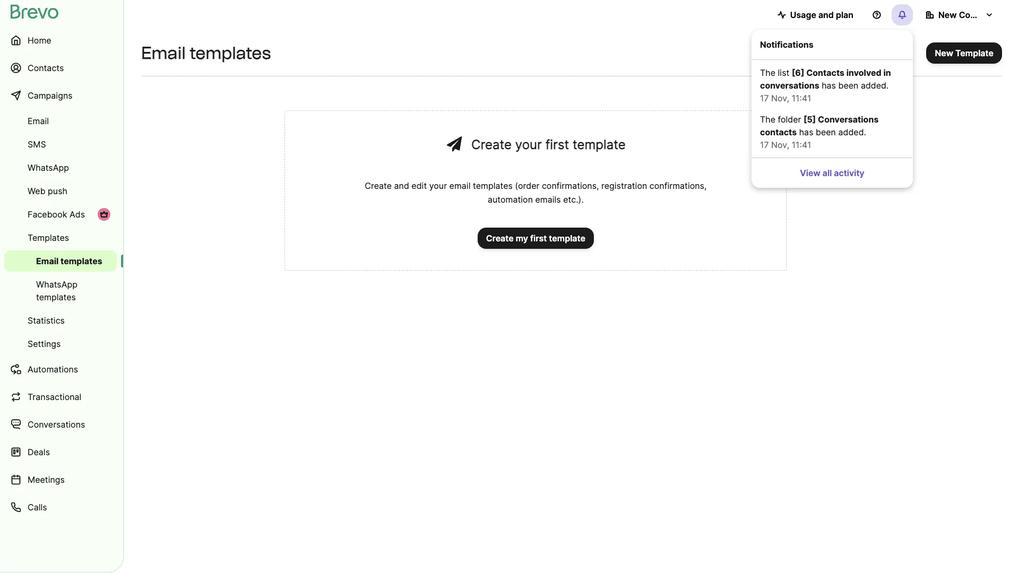 Task type: describe. For each thing, give the bounding box(es) containing it.
the for the folder
[[760, 114, 776, 125]]

email templates link
[[4, 251, 117, 272]]

template for create my first template
[[549, 233, 586, 244]]

in
[[884, 67, 891, 78]]

1 confirmations, from the left
[[542, 181, 599, 191]]

view all activity link
[[756, 162, 909, 184]]

automations link
[[4, 357, 117, 382]]

templates inside email templates link
[[61, 256, 102, 267]]

automation
[[488, 194, 533, 205]]

17 for [6] contacts involved in conversations
[[760, 93, 769, 104]]

view
[[800, 168, 821, 178]]

templates link
[[4, 227, 117, 248]]

has been added. 17 nov, 11:41 for contacts
[[760, 80, 889, 104]]

meetings
[[28, 475, 65, 485]]

first for your
[[546, 137, 569, 152]]

facebook ads
[[28, 209, 85, 220]]

your inside create and edit your email templates (order confirmations, registration confirmations, automation emails etc.).
[[429, 181, 447, 191]]

added. for [6] contacts involved in conversations
[[861, 80, 889, 91]]

the for the list
[[760, 67, 776, 78]]

email link
[[4, 110, 117, 132]]

contacts inside [6] contacts involved in conversations
[[807, 67, 845, 78]]

the folder
[[760, 114, 804, 125]]

and for create
[[394, 181, 409, 191]]

article containing the list
[[752, 60, 913, 158]]

statistics
[[28, 315, 65, 326]]

nov, for folder
[[772, 140, 790, 150]]

calls
[[28, 502, 47, 513]]

whatsapp templates link
[[4, 274, 117, 308]]

[6] contacts involved in conversations
[[760, 67, 891, 91]]

the list
[[760, 67, 792, 78]]

edit
[[412, 181, 427, 191]]

transactional link
[[4, 384, 117, 410]]

deals
[[28, 447, 50, 458]]

new company button
[[918, 4, 1002, 25]]

new for new template
[[935, 48, 954, 58]]

email inside email templates link
[[36, 256, 59, 267]]

activity
[[834, 168, 865, 178]]

home
[[28, 35, 51, 46]]

nov, for list
[[772, 93, 790, 104]]

contacts link
[[4, 55, 117, 81]]

notifications
[[760, 39, 814, 50]]

new template button
[[927, 42, 1002, 64]]

settings
[[28, 339, 61, 349]]

template for create your first template
[[573, 137, 626, 152]]

[5] conversations contacts
[[760, 114, 879, 138]]

view all activity
[[800, 168, 865, 178]]

email inside email link
[[28, 116, 49, 126]]

conversations inside [5] conversations contacts
[[818, 114, 879, 125]]

contacts
[[760, 127, 797, 138]]

templates inside create and edit your email templates (order confirmations, registration confirmations, automation emails etc.).
[[473, 181, 513, 191]]

transactional
[[28, 392, 81, 402]]

registration
[[602, 181, 647, 191]]

added. for [5] conversations contacts
[[839, 127, 867, 138]]

1 horizontal spatial email templates
[[141, 43, 271, 63]]

2 confirmations, from the left
[[650, 181, 707, 191]]

whatsapp for whatsapp
[[28, 162, 69, 173]]

company
[[959, 10, 999, 20]]

settings link
[[4, 333, 117, 355]]

sms
[[28, 139, 46, 150]]

involved
[[847, 67, 882, 78]]

ads
[[69, 209, 85, 220]]

push
[[48, 186, 67, 196]]

folder
[[778, 114, 802, 125]]



Task type: vqa. For each thing, say whether or not it's contained in the screenshot.
SMS
yes



Task type: locate. For each thing, give the bounding box(es) containing it.
0 vertical spatial has
[[822, 80, 836, 91]]

and
[[819, 10, 834, 20], [394, 181, 409, 191]]

web push link
[[4, 181, 117, 202]]

17 for [5] conversations contacts
[[760, 140, 769, 150]]

1 vertical spatial added.
[[839, 127, 867, 138]]

been for conversations
[[816, 127, 836, 138]]

your right "edit"
[[429, 181, 447, 191]]

conversations
[[760, 80, 820, 91]]

facebook
[[28, 209, 67, 220]]

0 vertical spatial nov,
[[772, 93, 790, 104]]

1 nov, from the top
[[772, 93, 790, 104]]

1 horizontal spatial your
[[515, 137, 542, 152]]

0 vertical spatial your
[[515, 137, 542, 152]]

1 vertical spatial been
[[816, 127, 836, 138]]

templates
[[190, 43, 271, 63], [473, 181, 513, 191], [61, 256, 102, 267], [36, 292, 76, 303]]

0 horizontal spatial your
[[429, 181, 447, 191]]

template
[[956, 48, 994, 58]]

facebook ads link
[[4, 204, 117, 225]]

your
[[515, 137, 542, 152], [429, 181, 447, 191]]

0 vertical spatial create
[[472, 137, 512, 152]]

11:41 down [5] conversations contacts
[[792, 140, 812, 150]]

web
[[28, 186, 45, 196]]

whatsapp templates
[[36, 279, 78, 303]]

create my first template button
[[478, 228, 594, 249]]

1 horizontal spatial contacts
[[807, 67, 845, 78]]

0 vertical spatial the
[[760, 67, 776, 78]]

the left 'list'
[[760, 67, 776, 78]]

left___rvooi image
[[100, 210, 108, 219]]

1 vertical spatial has been added. 17 nov, 11:41
[[760, 127, 867, 150]]

0 horizontal spatial has
[[799, 127, 814, 138]]

been for contacts
[[839, 80, 859, 91]]

and inside button
[[819, 10, 834, 20]]

usage
[[790, 10, 817, 20]]

1 vertical spatial the
[[760, 114, 776, 125]]

meetings link
[[4, 467, 117, 493]]

whatsapp inside whatsapp templates link
[[36, 279, 78, 290]]

new for new company
[[939, 10, 957, 20]]

1 vertical spatial nov,
[[772, 140, 790, 150]]

conversations down transactional
[[28, 419, 85, 430]]

0 vertical spatial whatsapp
[[28, 162, 69, 173]]

0 horizontal spatial conversations
[[28, 419, 85, 430]]

1 vertical spatial has
[[799, 127, 814, 138]]

0 horizontal spatial confirmations,
[[542, 181, 599, 191]]

2 vertical spatial create
[[486, 233, 514, 244]]

1 horizontal spatial confirmations,
[[650, 181, 707, 191]]

the
[[760, 67, 776, 78], [760, 114, 776, 125]]

first inside create my first template button
[[530, 233, 547, 244]]

17 down contacts
[[760, 140, 769, 150]]

1 17 from the top
[[760, 93, 769, 104]]

1 vertical spatial 11:41
[[792, 140, 812, 150]]

automations
[[28, 364, 78, 375]]

1 vertical spatial your
[[429, 181, 447, 191]]

whatsapp for whatsapp templates
[[36, 279, 78, 290]]

create your first template
[[472, 137, 626, 152]]

and for usage
[[819, 10, 834, 20]]

new left company
[[939, 10, 957, 20]]

create for create your first template
[[472, 137, 512, 152]]

whatsapp link
[[4, 157, 117, 178]]

been
[[839, 80, 859, 91], [816, 127, 836, 138]]

nov,
[[772, 93, 790, 104], [772, 140, 790, 150]]

added. up the activity
[[839, 127, 867, 138]]

template up registration
[[573, 137, 626, 152]]

first
[[546, 137, 569, 152], [530, 233, 547, 244]]

list
[[778, 67, 790, 78]]

my
[[516, 233, 528, 244]]

17
[[760, 93, 769, 104], [760, 140, 769, 150]]

2 the from the top
[[760, 114, 776, 125]]

2 has been added. 17 nov, 11:41 from the top
[[760, 127, 867, 150]]

2 11:41 from the top
[[792, 140, 812, 150]]

plan
[[836, 10, 854, 20]]

1 vertical spatial email templates
[[36, 256, 102, 267]]

0 horizontal spatial contacts
[[28, 63, 64, 73]]

added.
[[861, 80, 889, 91], [839, 127, 867, 138]]

0 vertical spatial added.
[[861, 80, 889, 91]]

and inside create and edit your email templates (order confirmations, registration confirmations, automation emails etc.).
[[394, 181, 409, 191]]

email
[[141, 43, 186, 63], [28, 116, 49, 126], [36, 256, 59, 267]]

1 horizontal spatial has
[[822, 80, 836, 91]]

been down involved
[[839, 80, 859, 91]]

has been added. 17 nov, 11:41 down [5] at the right top
[[760, 127, 867, 150]]

1 vertical spatial whatsapp
[[36, 279, 78, 290]]

confirmations,
[[542, 181, 599, 191], [650, 181, 707, 191]]

new company
[[939, 10, 999, 20]]

article
[[752, 60, 913, 158]]

etc.).
[[563, 194, 584, 205]]

[6]
[[792, 67, 805, 78]]

11:41 for [5]
[[792, 140, 812, 150]]

nov, down conversations
[[772, 93, 790, 104]]

1 horizontal spatial and
[[819, 10, 834, 20]]

statistics link
[[4, 310, 117, 331]]

has right conversations
[[822, 80, 836, 91]]

0 vertical spatial been
[[839, 80, 859, 91]]

2 17 from the top
[[760, 140, 769, 150]]

has been added. 17 nov, 11:41 up [5] at the right top
[[760, 80, 889, 104]]

1 vertical spatial 17
[[760, 140, 769, 150]]

create for create and edit your email templates (order confirmations, registration confirmations, automation emails etc.).
[[365, 181, 392, 191]]

emails
[[535, 194, 561, 205]]

1 the from the top
[[760, 67, 776, 78]]

all
[[823, 168, 832, 178]]

new template
[[935, 48, 994, 58]]

campaigns link
[[4, 83, 117, 108]]

contacts up campaigns
[[28, 63, 64, 73]]

template down etc.).
[[549, 233, 586, 244]]

deals link
[[4, 440, 117, 465]]

nov, down contacts
[[772, 140, 790, 150]]

templates
[[28, 233, 69, 243]]

[5]
[[804, 114, 816, 125]]

0 vertical spatial 17
[[760, 93, 769, 104]]

0 horizontal spatial email templates
[[36, 256, 102, 267]]

2 nov, from the top
[[772, 140, 790, 150]]

added. down involved
[[861, 80, 889, 91]]

0 vertical spatial 11:41
[[792, 93, 812, 104]]

template inside button
[[549, 233, 586, 244]]

0 vertical spatial first
[[546, 137, 569, 152]]

0 vertical spatial template
[[573, 137, 626, 152]]

whatsapp inside whatsapp link
[[28, 162, 69, 173]]

contacts right [6]
[[807, 67, 845, 78]]

email templates
[[141, 43, 271, 63], [36, 256, 102, 267]]

whatsapp down email templates link
[[36, 279, 78, 290]]

conversations right [5] at the right top
[[818, 114, 879, 125]]

17 up the folder
[[760, 93, 769, 104]]

0 horizontal spatial and
[[394, 181, 409, 191]]

new left template
[[935, 48, 954, 58]]

has been added. 17 nov, 11:41 for conversations
[[760, 127, 867, 150]]

0 vertical spatial has been added. 17 nov, 11:41
[[760, 80, 889, 104]]

1 vertical spatial template
[[549, 233, 586, 244]]

0 vertical spatial conversations
[[818, 114, 879, 125]]

email
[[450, 181, 471, 191]]

1 horizontal spatial been
[[839, 80, 859, 91]]

home link
[[4, 28, 117, 53]]

has
[[822, 80, 836, 91], [799, 127, 814, 138]]

templates inside 'whatsapp templates'
[[36, 292, 76, 303]]

1 vertical spatial first
[[530, 233, 547, 244]]

usage and plan
[[790, 10, 854, 20]]

0 horizontal spatial been
[[816, 127, 836, 138]]

0 vertical spatial new
[[939, 10, 957, 20]]

the up contacts
[[760, 114, 776, 125]]

0 vertical spatial email templates
[[141, 43, 271, 63]]

0 vertical spatial email
[[141, 43, 186, 63]]

create my first template
[[486, 233, 586, 244]]

11:41
[[792, 93, 812, 104], [792, 140, 812, 150]]

web push
[[28, 186, 67, 196]]

1 vertical spatial create
[[365, 181, 392, 191]]

create
[[472, 137, 512, 152], [365, 181, 392, 191], [486, 233, 514, 244]]

and left "edit"
[[394, 181, 409, 191]]

campaigns
[[28, 90, 73, 101]]

(order
[[515, 181, 540, 191]]

0 vertical spatial and
[[819, 10, 834, 20]]

1 vertical spatial conversations
[[28, 419, 85, 430]]

sms link
[[4, 134, 117, 155]]

1 vertical spatial new
[[935, 48, 954, 58]]

1 has been added. 17 nov, 11:41 from the top
[[760, 80, 889, 104]]

been down [5] at the right top
[[816, 127, 836, 138]]

11:41 down conversations
[[792, 93, 812, 104]]

has been added. 17 nov, 11:41
[[760, 80, 889, 104], [760, 127, 867, 150]]

first right my
[[530, 233, 547, 244]]

has down [5] at the right top
[[799, 127, 814, 138]]

1 vertical spatial and
[[394, 181, 409, 191]]

whatsapp up web push
[[28, 162, 69, 173]]

calls link
[[4, 495, 117, 520]]

has for contacts
[[799, 127, 814, 138]]

create and edit your email templates (order confirmations, registration confirmations, automation emails etc.).
[[365, 181, 707, 205]]

1 vertical spatial email
[[28, 116, 49, 126]]

first for my
[[530, 233, 547, 244]]

contacts inside "link"
[[28, 63, 64, 73]]

create inside create and edit your email templates (order confirmations, registration confirmations, automation emails etc.).
[[365, 181, 392, 191]]

create for create my first template
[[486, 233, 514, 244]]

2 vertical spatial email
[[36, 256, 59, 267]]

1 11:41 from the top
[[792, 93, 812, 104]]

whatsapp
[[28, 162, 69, 173], [36, 279, 78, 290]]

template
[[573, 137, 626, 152], [549, 233, 586, 244]]

create inside button
[[486, 233, 514, 244]]

usage and plan button
[[769, 4, 862, 25]]

conversations link
[[4, 412, 117, 438]]

has for involved
[[822, 80, 836, 91]]

new
[[939, 10, 957, 20], [935, 48, 954, 58]]

1 horizontal spatial conversations
[[818, 114, 879, 125]]

conversations
[[818, 114, 879, 125], [28, 419, 85, 430]]

and left plan
[[819, 10, 834, 20]]

your up (order
[[515, 137, 542, 152]]

11:41 for [6]
[[792, 93, 812, 104]]

first up create and edit your email templates (order confirmations, registration confirmations, automation emails etc.).
[[546, 137, 569, 152]]

contacts
[[28, 63, 64, 73], [807, 67, 845, 78]]



